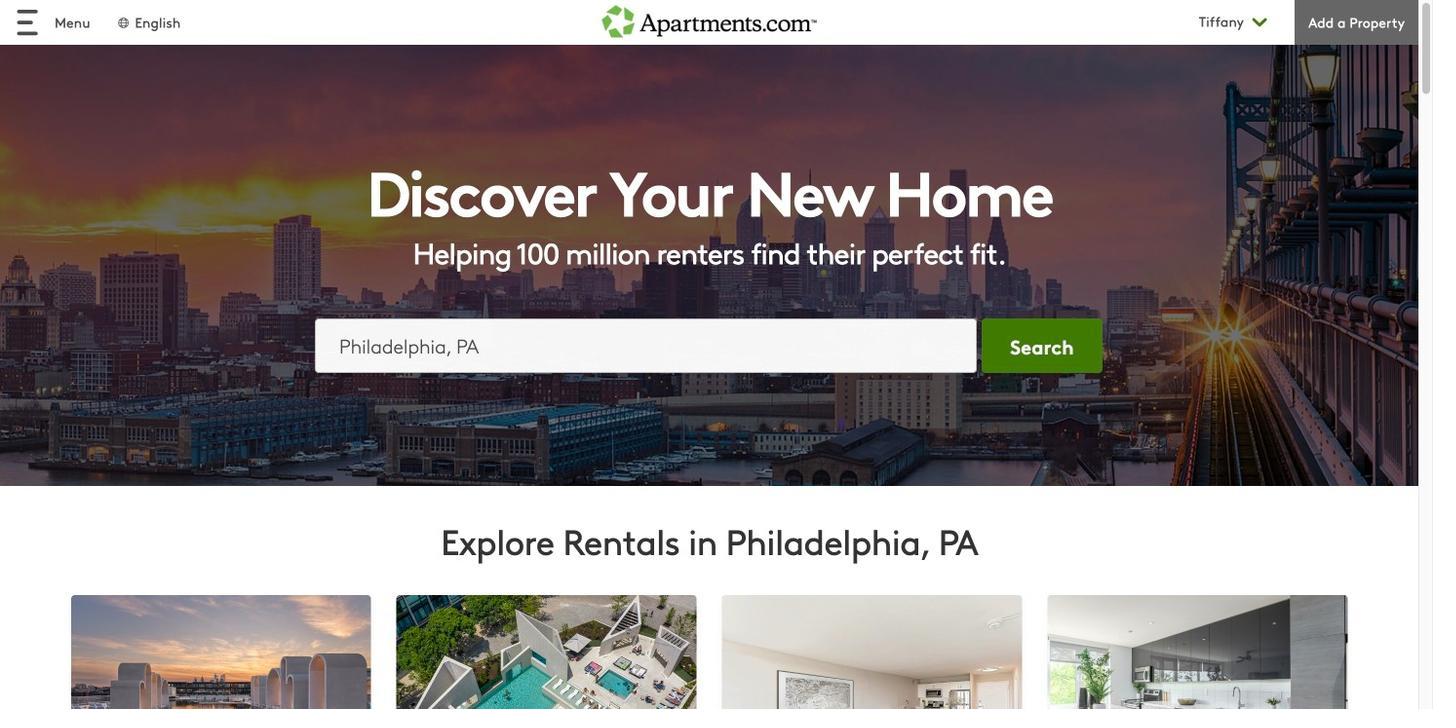 Task type: vqa. For each thing, say whether or not it's contained in the screenshot.
Apartments.com Logo
yes



Task type: describe. For each thing, give the bounding box(es) containing it.
apartments.com logo image
[[602, 0, 817, 38]]

Search by Location or Point of Interest text field
[[315, 319, 977, 373]]



